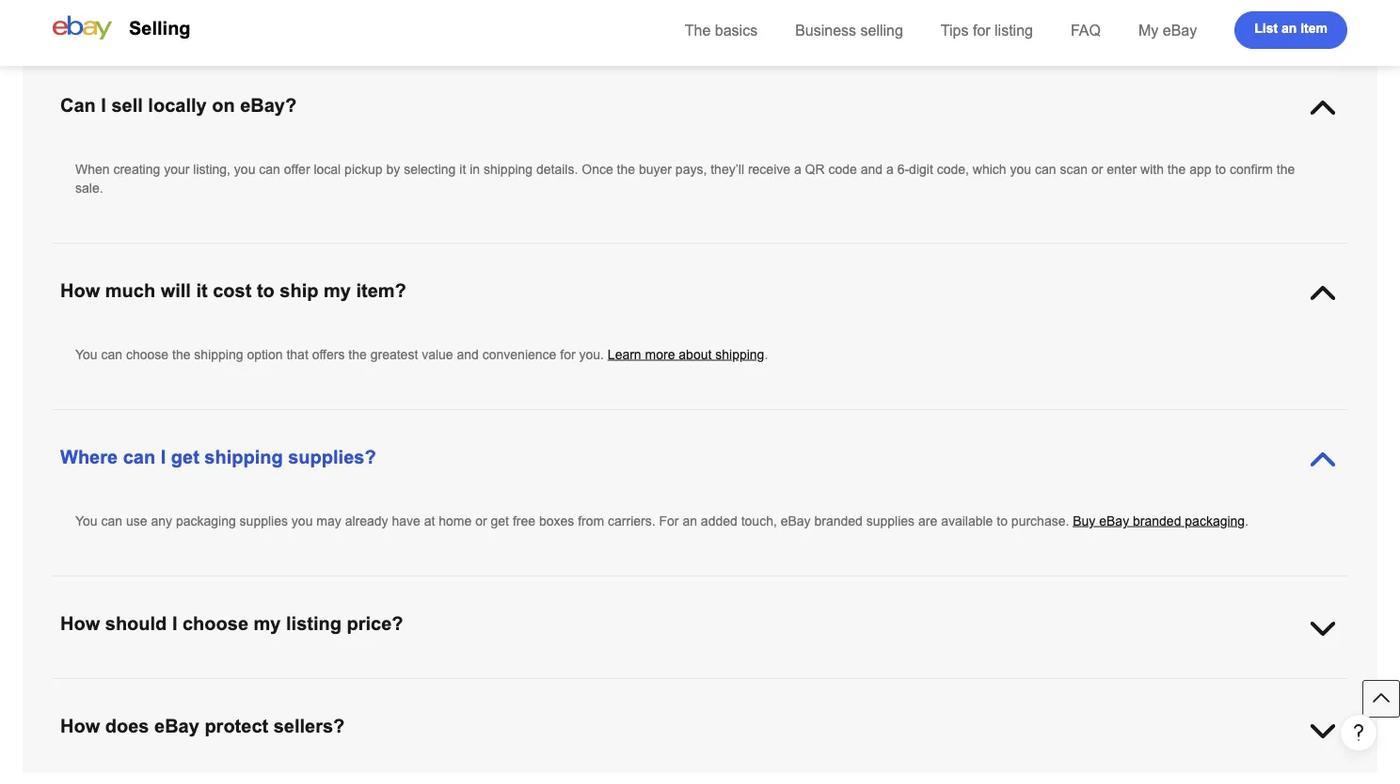 Task type: describe. For each thing, give the bounding box(es) containing it.
my ebay
[[1139, 22, 1197, 39]]

ebay right my
[[1163, 22, 1197, 39]]

app
[[1190, 162, 1212, 176]]

scan
[[1060, 162, 1088, 176]]

or inside the when creating your listing, you can offer local pickup by selecting it in shipping details. once the buyer pays, they'll receive a qr code and a 6-digit code, which you can scan or enter with the app to confirm the sale.
[[1091, 162, 1103, 176]]

which
[[973, 162, 1007, 176]]

learn more about shipping link
[[608, 347, 765, 362]]

list an item link
[[1235, 11, 1348, 49]]

option
[[247, 347, 283, 362]]

0 horizontal spatial get
[[171, 447, 199, 468]]

selecting
[[404, 162, 456, 176]]

ship
[[280, 280, 318, 301]]

you for where
[[75, 514, 98, 528]]

item
[[1301, 21, 1328, 36]]

0 horizontal spatial .
[[765, 347, 768, 362]]

offers
[[312, 347, 345, 362]]

locally
[[148, 95, 207, 116]]

the right once
[[617, 162, 635, 176]]

business
[[795, 22, 856, 39]]

much
[[105, 280, 155, 301]]

0 horizontal spatial and
[[457, 347, 479, 362]]

supplies?
[[288, 447, 376, 468]]

about
[[679, 347, 712, 362]]

1 a from the left
[[794, 162, 801, 176]]

1 vertical spatial for
[[560, 347, 576, 362]]

1 horizontal spatial to
[[997, 514, 1008, 528]]

available
[[941, 514, 993, 528]]

tips for listing
[[941, 22, 1033, 39]]

you can choose the shipping option that offers the greatest value and convenience for you. learn more about shipping .
[[75, 347, 768, 362]]

shipping left supplies?
[[205, 447, 283, 468]]

free
[[513, 514, 535, 528]]

item?
[[356, 280, 406, 301]]

more
[[645, 347, 675, 362]]

price?
[[347, 614, 403, 634]]

0 horizontal spatial my
[[254, 614, 281, 634]]

2 packaging from the left
[[1185, 514, 1245, 528]]

sellers?
[[274, 716, 345, 737]]

the down will
[[172, 347, 191, 362]]

from
[[578, 514, 604, 528]]

you.
[[579, 347, 604, 362]]

how should i choose my listing price?
[[60, 614, 403, 634]]

sell
[[111, 95, 143, 116]]

any
[[151, 514, 172, 528]]

purchase.
[[1011, 514, 1069, 528]]

learn
[[608, 347, 641, 362]]

when
[[75, 162, 110, 176]]

may
[[316, 514, 341, 528]]

tips for listing link
[[941, 22, 1033, 39]]

carriers.
[[608, 514, 656, 528]]

code,
[[937, 162, 969, 176]]

0 horizontal spatial i
[[101, 95, 106, 116]]

the basics link
[[685, 22, 758, 39]]

listing,
[[193, 162, 231, 176]]

when creating your listing, you can offer local pickup by selecting it in shipping details. once the buyer pays, they'll receive a qr code and a 6-digit code, which you can scan or enter with the app to confirm the sale.
[[75, 162, 1295, 195]]

your
[[164, 162, 190, 176]]

local
[[314, 162, 341, 176]]

enter
[[1107, 162, 1137, 176]]

boxes
[[539, 514, 574, 528]]

code
[[829, 162, 857, 176]]

shipping inside the when creating your listing, you can offer local pickup by selecting it in shipping details. once the buyer pays, they'll receive a qr code and a 6-digit code, which you can scan or enter with the app to confirm the sale.
[[484, 162, 533, 176]]

for
[[659, 514, 679, 528]]

have
[[392, 514, 420, 528]]

it inside the when creating your listing, you can offer local pickup by selecting it in shipping details. once the buyer pays, they'll receive a qr code and a 6-digit code, which you can scan or enter with the app to confirm the sale.
[[459, 162, 466, 176]]

ebay right touch,
[[781, 514, 811, 528]]

offer
[[284, 162, 310, 176]]

selling
[[861, 22, 903, 39]]

1 horizontal spatial .
[[1245, 514, 1249, 528]]

and inside the when creating your listing, you can offer local pickup by selecting it in shipping details. once the buyer pays, they'll receive a qr code and a 6-digit code, which you can scan or enter with the app to confirm the sale.
[[861, 162, 883, 176]]

digit
[[909, 162, 933, 176]]

basics
[[715, 22, 758, 39]]

once
[[582, 162, 613, 176]]

can for option
[[101, 347, 122, 362]]

how does ebay protect sellers?
[[60, 716, 345, 737]]

1 horizontal spatial for
[[973, 22, 991, 39]]

value
[[422, 347, 453, 362]]

the basics
[[685, 22, 758, 39]]

buy ebay branded packaging link
[[1073, 514, 1245, 528]]

0 vertical spatial listing
[[995, 22, 1033, 39]]

pickup
[[345, 162, 383, 176]]

cost
[[213, 280, 252, 301]]

touch,
[[741, 514, 777, 528]]

can i sell locally on ebay?
[[60, 95, 297, 116]]

6-
[[897, 162, 909, 176]]

0 horizontal spatial listing
[[286, 614, 342, 634]]

0 vertical spatial my
[[324, 280, 351, 301]]

business selling link
[[795, 22, 903, 39]]

1 horizontal spatial get
[[491, 514, 509, 528]]

selling
[[129, 18, 191, 39]]

0 horizontal spatial or
[[475, 514, 487, 528]]

0 horizontal spatial it
[[196, 280, 208, 301]]

2 branded from the left
[[1133, 514, 1181, 528]]

does
[[105, 716, 149, 737]]



Task type: vqa. For each thing, say whether or not it's contained in the screenshot.
the Gift Cards link
no



Task type: locate. For each thing, give the bounding box(es) containing it.
and right the code
[[861, 162, 883, 176]]

0 vertical spatial for
[[973, 22, 991, 39]]

by
[[386, 162, 400, 176]]

1 horizontal spatial an
[[1282, 21, 1297, 36]]

you for how
[[75, 347, 98, 362]]

can
[[60, 95, 96, 116]]

1 vertical spatial i
[[161, 447, 166, 468]]

you
[[75, 347, 98, 362], [75, 514, 98, 528]]

1 horizontal spatial a
[[886, 162, 894, 176]]

pays,
[[676, 162, 707, 176]]

home
[[439, 514, 472, 528]]

can for supplies?
[[123, 447, 155, 468]]

i for can
[[161, 447, 166, 468]]

how for how does ebay protect sellers?
[[60, 716, 100, 737]]

the left app
[[1168, 162, 1186, 176]]

buyer
[[639, 162, 672, 176]]

1 how from the top
[[60, 280, 100, 301]]

and right value
[[457, 347, 479, 362]]

for left you.
[[560, 347, 576, 362]]

0 vertical spatial to
[[1215, 162, 1226, 176]]

listing left price?
[[286, 614, 342, 634]]

they'll
[[711, 162, 744, 176]]

can for supplies
[[101, 514, 122, 528]]

get up any
[[171, 447, 199, 468]]

how left should
[[60, 614, 100, 634]]

to left the ship
[[257, 280, 275, 301]]

0 vertical spatial how
[[60, 280, 100, 301]]

0 vertical spatial an
[[1282, 21, 1297, 36]]

0 horizontal spatial supplies
[[240, 514, 288, 528]]

1 supplies from the left
[[240, 514, 288, 528]]

where can i get shipping supplies?
[[60, 447, 376, 468]]

how left much
[[60, 280, 100, 301]]

supplies left are
[[866, 514, 915, 528]]

how for how much will it cost to ship my item?
[[60, 280, 100, 301]]

1 vertical spatial get
[[491, 514, 509, 528]]

supplies left may
[[240, 514, 288, 528]]

1 vertical spatial .
[[1245, 514, 1249, 528]]

1 horizontal spatial packaging
[[1185, 514, 1245, 528]]

1 vertical spatial it
[[196, 280, 208, 301]]

2 horizontal spatial i
[[172, 614, 177, 634]]

1 horizontal spatial listing
[[995, 22, 1033, 39]]

my ebay link
[[1139, 22, 1197, 39]]

use
[[126, 514, 147, 528]]

0 horizontal spatial a
[[794, 162, 801, 176]]

an right list
[[1282, 21, 1297, 36]]

1 vertical spatial my
[[254, 614, 281, 634]]

to
[[1215, 162, 1226, 176], [257, 280, 275, 301], [997, 514, 1008, 528]]

1 horizontal spatial it
[[459, 162, 466, 176]]

that
[[286, 347, 308, 362]]

to inside the when creating your listing, you can offer local pickup by selecting it in shipping details. once the buyer pays, they'll receive a qr code and a 6-digit code, which you can scan or enter with the app to confirm the sale.
[[1215, 162, 1226, 176]]

business selling
[[795, 22, 903, 39]]

to right app
[[1215, 162, 1226, 176]]

1 vertical spatial an
[[683, 514, 697, 528]]

.
[[765, 347, 768, 362], [1245, 514, 1249, 528]]

0 horizontal spatial to
[[257, 280, 275, 301]]

0 vertical spatial it
[[459, 162, 466, 176]]

2 horizontal spatial you
[[1010, 162, 1031, 176]]

shipping right "in"
[[484, 162, 533, 176]]

it
[[459, 162, 466, 176], [196, 280, 208, 301]]

0 vertical spatial i
[[101, 95, 106, 116]]

to right available
[[997, 514, 1008, 528]]

how left the does
[[60, 716, 100, 737]]

the right offers
[[348, 347, 367, 362]]

i up any
[[161, 447, 166, 468]]

ebay?
[[240, 95, 297, 116]]

1 vertical spatial how
[[60, 614, 100, 634]]

it right will
[[196, 280, 208, 301]]

qr
[[805, 162, 825, 176]]

how
[[60, 280, 100, 301], [60, 614, 100, 634], [60, 716, 100, 737]]

can
[[259, 162, 280, 176], [1035, 162, 1056, 176], [101, 347, 122, 362], [123, 447, 155, 468], [101, 514, 122, 528]]

1 you from the top
[[75, 347, 98, 362]]

a left qr
[[794, 162, 801, 176]]

my
[[324, 280, 351, 301], [254, 614, 281, 634]]

creating
[[113, 162, 160, 176]]

added
[[701, 514, 738, 528]]

i
[[101, 95, 106, 116], [161, 447, 166, 468], [172, 614, 177, 634]]

choose right should
[[183, 614, 248, 634]]

details.
[[536, 162, 578, 176]]

1 horizontal spatial branded
[[1133, 514, 1181, 528]]

0 vertical spatial choose
[[126, 347, 169, 362]]

2 vertical spatial to
[[997, 514, 1008, 528]]

1 vertical spatial to
[[257, 280, 275, 301]]

i right should
[[172, 614, 177, 634]]

where
[[60, 447, 118, 468]]

2 how from the top
[[60, 614, 100, 634]]

can left use
[[101, 514, 122, 528]]

choose down much
[[126, 347, 169, 362]]

are
[[918, 514, 937, 528]]

0 vertical spatial and
[[861, 162, 883, 176]]

ebay right the does
[[154, 716, 199, 737]]

you right which at the right top of page
[[1010, 162, 1031, 176]]

how much will it cost to ship my item?
[[60, 280, 406, 301]]

with
[[1141, 162, 1164, 176]]

tips
[[941, 22, 969, 39]]

for
[[973, 22, 991, 39], [560, 347, 576, 362]]

1 packaging from the left
[[176, 514, 236, 528]]

branded
[[814, 514, 863, 528], [1133, 514, 1181, 528]]

list an item
[[1255, 21, 1328, 36]]

1 vertical spatial choose
[[183, 614, 248, 634]]

for right tips
[[973, 22, 991, 39]]

sale.
[[75, 181, 103, 195]]

2 vertical spatial i
[[172, 614, 177, 634]]

ebay right the buy
[[1099, 514, 1129, 528]]

the
[[617, 162, 635, 176], [1168, 162, 1186, 176], [1277, 162, 1295, 176], [172, 347, 191, 362], [348, 347, 367, 362]]

help, opens dialogs image
[[1349, 723, 1368, 742]]

can right the where
[[123, 447, 155, 468]]

2 horizontal spatial to
[[1215, 162, 1226, 176]]

1 horizontal spatial choose
[[183, 614, 248, 634]]

2 vertical spatial how
[[60, 716, 100, 737]]

get left free at left bottom
[[491, 514, 509, 528]]

0 vertical spatial you
[[75, 347, 98, 362]]

faq
[[1071, 22, 1101, 39]]

1 horizontal spatial you
[[292, 514, 313, 528]]

confirm
[[1230, 162, 1273, 176]]

will
[[161, 280, 191, 301]]

a left '6-'
[[886, 162, 894, 176]]

1 branded from the left
[[814, 514, 863, 528]]

you right listing,
[[234, 162, 255, 176]]

in
[[470, 162, 480, 176]]

or right scan
[[1091, 162, 1103, 176]]

1 horizontal spatial supplies
[[866, 514, 915, 528]]

packaging
[[176, 514, 236, 528], [1185, 514, 1245, 528]]

0 horizontal spatial for
[[560, 347, 576, 362]]

0 horizontal spatial you
[[234, 162, 255, 176]]

it left "in"
[[459, 162, 466, 176]]

shipping left option
[[194, 347, 243, 362]]

receive
[[748, 162, 790, 176]]

faq link
[[1071, 22, 1101, 39]]

how for how should i choose my listing price?
[[60, 614, 100, 634]]

1 horizontal spatial i
[[161, 447, 166, 468]]

my
[[1139, 22, 1159, 39]]

1 vertical spatial or
[[475, 514, 487, 528]]

list
[[1255, 21, 1278, 36]]

buy
[[1073, 514, 1096, 528]]

branded right touch,
[[814, 514, 863, 528]]

protect
[[205, 716, 268, 737]]

0 horizontal spatial choose
[[126, 347, 169, 362]]

on
[[212, 95, 235, 116]]

branded right the buy
[[1133, 514, 1181, 528]]

0 vertical spatial get
[[171, 447, 199, 468]]

convenience
[[483, 347, 557, 362]]

an
[[1282, 21, 1297, 36], [683, 514, 697, 528]]

i left sell
[[101, 95, 106, 116]]

ebay
[[1163, 22, 1197, 39], [781, 514, 811, 528], [1099, 514, 1129, 528], [154, 716, 199, 737]]

0 vertical spatial .
[[765, 347, 768, 362]]

2 you from the top
[[75, 514, 98, 528]]

1 horizontal spatial or
[[1091, 162, 1103, 176]]

0 horizontal spatial branded
[[814, 514, 863, 528]]

listing right tips
[[995, 22, 1033, 39]]

supplies
[[240, 514, 288, 528], [866, 514, 915, 528]]

you can use any packaging supplies you may already have at home or get free boxes from carriers. for an added touch, ebay branded supplies are available to purchase. buy ebay branded packaging .
[[75, 514, 1249, 528]]

can down much
[[101, 347, 122, 362]]

3 how from the top
[[60, 716, 100, 737]]

0 horizontal spatial an
[[683, 514, 697, 528]]

1 vertical spatial listing
[[286, 614, 342, 634]]

or right home
[[475, 514, 487, 528]]

a
[[794, 162, 801, 176], [886, 162, 894, 176]]

greatest
[[370, 347, 418, 362]]

can left scan
[[1035, 162, 1056, 176]]

i for should
[[172, 614, 177, 634]]

can left offer
[[259, 162, 280, 176]]

an right the for
[[683, 514, 697, 528]]

1 vertical spatial you
[[75, 514, 98, 528]]

shipping right about
[[715, 347, 765, 362]]

1 horizontal spatial and
[[861, 162, 883, 176]]

1 vertical spatial and
[[457, 347, 479, 362]]

should
[[105, 614, 167, 634]]

already
[[345, 514, 388, 528]]

2 supplies from the left
[[866, 514, 915, 528]]

1 horizontal spatial my
[[324, 280, 351, 301]]

you left may
[[292, 514, 313, 528]]

you
[[234, 162, 255, 176], [1010, 162, 1031, 176], [292, 514, 313, 528]]

0 vertical spatial or
[[1091, 162, 1103, 176]]

2 a from the left
[[886, 162, 894, 176]]

0 horizontal spatial packaging
[[176, 514, 236, 528]]

the right confirm
[[1277, 162, 1295, 176]]

at
[[424, 514, 435, 528]]

the
[[685, 22, 711, 39]]



